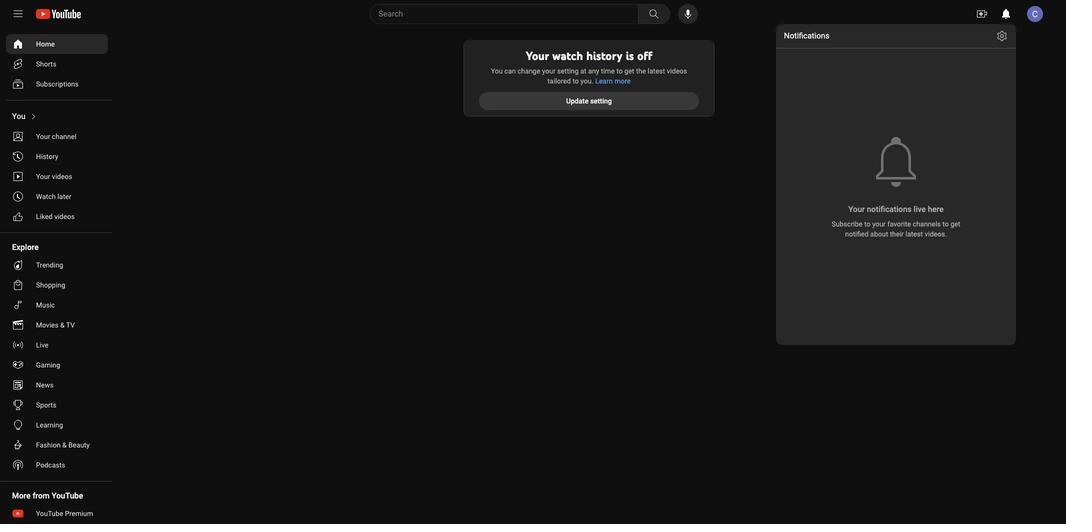 Task type: describe. For each thing, give the bounding box(es) containing it.
at
[[581, 67, 587, 75]]

more
[[615, 77, 631, 85]]

avatar image image
[[1028, 6, 1044, 22]]

here
[[928, 205, 944, 214]]

movies & tv
[[36, 321, 75, 329]]

update
[[566, 97, 589, 105]]

your for your notifications live here
[[849, 205, 865, 214]]

from
[[33, 491, 50, 501]]

sports
[[36, 401, 57, 409]]

subscribe to your favorite channels to get notified about their latest videos.
[[832, 220, 963, 238]]

to up notified
[[865, 220, 871, 228]]

movies
[[36, 321, 58, 329]]

your inside subscribe to your favorite channels to get notified about their latest videos.
[[873, 220, 886, 228]]

your inside you can change your setting at any time to get the latest videos tailored to you.
[[542, 67, 556, 75]]

live
[[36, 341, 49, 349]]

your videos
[[36, 173, 72, 181]]

notifications
[[867, 205, 912, 214]]

& for beauty
[[62, 441, 67, 449]]

watch
[[553, 49, 583, 63]]

shorts
[[36, 60, 56, 68]]

channel
[[52, 133, 76, 141]]

their
[[890, 230, 904, 238]]

videos for liked videos
[[54, 213, 75, 221]]

you for you can change your setting at any time to get the latest videos tailored to you.
[[491, 67, 503, 75]]

gaming
[[36, 361, 60, 369]]

Update setting text field
[[566, 97, 612, 105]]

watch later
[[36, 193, 71, 201]]

liked
[[36, 213, 53, 221]]

to up more
[[617, 67, 623, 75]]

watch
[[36, 193, 56, 201]]

notified
[[846, 230, 869, 238]]

history
[[586, 49, 623, 63]]

fashion & beauty
[[36, 441, 90, 449]]

subscribe
[[832, 220, 863, 228]]

about
[[871, 230, 889, 238]]

tailored
[[548, 77, 571, 85]]

shopping
[[36, 281, 65, 289]]

to left you.
[[573, 77, 579, 85]]

off
[[638, 49, 653, 63]]

the
[[636, 67, 646, 75]]

home
[[36, 40, 55, 48]]

to up videos.
[[943, 220, 949, 228]]

more from youtube
[[12, 491, 83, 501]]



Task type: locate. For each thing, give the bounding box(es) containing it.
0 vertical spatial latest
[[648, 67, 665, 75]]

learning
[[36, 421, 63, 429]]

0 vertical spatial videos
[[667, 67, 687, 75]]

0 horizontal spatial setting
[[558, 67, 579, 75]]

None search field
[[352, 4, 672, 24]]

subscriptions
[[36, 80, 79, 88]]

1 vertical spatial you
[[12, 112, 26, 121]]

videos right the
[[667, 67, 687, 75]]

latest down channels
[[906, 230, 923, 238]]

0 horizontal spatial get
[[625, 67, 635, 75]]

get inside you can change your setting at any time to get the latest videos tailored to you.
[[625, 67, 635, 75]]

subscriptions link
[[6, 74, 108, 94], [6, 74, 108, 94]]

0 vertical spatial &
[[60, 321, 65, 329]]

podcasts
[[36, 461, 65, 469]]

tv
[[66, 321, 75, 329]]

& left beauty
[[62, 441, 67, 449]]

is
[[626, 49, 634, 63]]

youtube
[[52, 491, 83, 501], [36, 510, 63, 518]]

your
[[526, 49, 549, 63], [36, 133, 50, 141], [36, 173, 50, 181], [849, 205, 865, 214]]

more
[[12, 491, 31, 501]]

your channel
[[36, 133, 76, 141]]

1 vertical spatial latest
[[906, 230, 923, 238]]

channels
[[913, 220, 941, 228]]

videos for your videos
[[52, 173, 72, 181]]

0 vertical spatial get
[[625, 67, 635, 75]]

your watch history is off
[[526, 49, 653, 63]]

podcasts link
[[6, 455, 108, 475], [6, 455, 108, 475]]

news
[[36, 381, 54, 389]]

get inside subscribe to your favorite channels to get notified about their latest videos.
[[951, 220, 961, 228]]

your up "subscribe"
[[849, 205, 865, 214]]

1 vertical spatial your
[[873, 220, 886, 228]]

change
[[518, 67, 541, 75]]

0 vertical spatial you
[[491, 67, 503, 75]]

your up 'tailored'
[[542, 67, 556, 75]]

0 vertical spatial youtube
[[52, 491, 83, 501]]

music link
[[6, 295, 108, 315], [6, 295, 108, 315]]

setting up 'tailored'
[[558, 67, 579, 75]]

time
[[601, 67, 615, 75]]

your up "watch"
[[36, 173, 50, 181]]

history
[[36, 153, 58, 161]]

you can change your setting at any time to get the latest videos tailored to you.
[[491, 67, 687, 85]]

beauty
[[68, 441, 90, 449]]

0 horizontal spatial you
[[12, 112, 26, 121]]

live
[[914, 205, 926, 214]]

later
[[57, 193, 71, 201]]

0 horizontal spatial your
[[542, 67, 556, 75]]

you
[[491, 67, 503, 75], [12, 112, 26, 121]]

your videos link
[[6, 167, 108, 187], [6, 167, 108, 187]]

youtube premium
[[36, 510, 93, 518]]

news link
[[6, 375, 108, 395], [6, 375, 108, 395]]

youtube down more from youtube
[[36, 510, 63, 518]]

1 horizontal spatial latest
[[906, 230, 923, 238]]

1 vertical spatial get
[[951, 220, 961, 228]]

& left tv
[[60, 321, 65, 329]]

sports link
[[6, 395, 108, 415], [6, 395, 108, 415]]

0 vertical spatial your
[[542, 67, 556, 75]]

history link
[[6, 147, 108, 167], [6, 147, 108, 167]]

latest right the
[[648, 67, 665, 75]]

your channel link
[[6, 127, 108, 147], [6, 127, 108, 147]]

learn
[[596, 77, 613, 85]]

learn more link
[[596, 76, 631, 86]]

live link
[[6, 335, 108, 355], [6, 335, 108, 355]]

1 horizontal spatial setting
[[590, 97, 612, 105]]

explore
[[12, 243, 39, 252]]

1 vertical spatial &
[[62, 441, 67, 449]]

your up history
[[36, 133, 50, 141]]

you for you
[[12, 112, 26, 121]]

your up about
[[873, 220, 886, 228]]

any
[[588, 67, 599, 75]]

fashion
[[36, 441, 61, 449]]

watch later link
[[6, 187, 108, 207], [6, 187, 108, 207]]

videos inside you can change your setting at any time to get the latest videos tailored to you.
[[667, 67, 687, 75]]

you inside you can change your setting at any time to get the latest videos tailored to you.
[[491, 67, 503, 75]]

your for your watch history is off
[[526, 49, 549, 63]]

setting inside button
[[590, 97, 612, 105]]

videos up later
[[52, 173, 72, 181]]

your for your channel
[[36, 133, 50, 141]]

latest inside you can change your setting at any time to get the latest videos tailored to you.
[[648, 67, 665, 75]]

get
[[625, 67, 635, 75], [951, 220, 961, 228]]

to
[[617, 67, 623, 75], [573, 77, 579, 85], [865, 220, 871, 228], [943, 220, 949, 228]]

trending link
[[6, 255, 108, 275], [6, 255, 108, 275]]

favorite
[[888, 220, 911, 228]]

1 horizontal spatial your
[[873, 220, 886, 228]]

0 horizontal spatial latest
[[648, 67, 665, 75]]

premium
[[65, 510, 93, 518]]

1 horizontal spatial get
[[951, 220, 961, 228]]

get left the
[[625, 67, 635, 75]]

Search text field
[[379, 8, 636, 21]]

liked videos
[[36, 213, 75, 221]]

shorts link
[[6, 54, 108, 74], [6, 54, 108, 74]]

setting down learn
[[590, 97, 612, 105]]

can
[[505, 67, 516, 75]]

learn more
[[596, 77, 631, 85]]

videos down later
[[54, 213, 75, 221]]

& for tv
[[60, 321, 65, 329]]

1 vertical spatial setting
[[590, 97, 612, 105]]

shopping link
[[6, 275, 108, 295], [6, 275, 108, 295]]

videos
[[667, 67, 687, 75], [52, 173, 72, 181], [54, 213, 75, 221]]

fashion & beauty link
[[6, 435, 108, 455], [6, 435, 108, 455]]

1 vertical spatial videos
[[52, 173, 72, 181]]

youtube up youtube premium
[[52, 491, 83, 501]]

movies & tv link
[[6, 315, 108, 335], [6, 315, 108, 335]]

your up change
[[526, 49, 549, 63]]

liked videos link
[[6, 207, 108, 227], [6, 207, 108, 227]]

notifications
[[784, 31, 830, 41]]

update setting
[[566, 97, 612, 105]]

latest inside subscribe to your favorite channels to get notified about their latest videos.
[[906, 230, 923, 238]]

update setting button
[[479, 92, 699, 110]]

your notifications live here
[[849, 205, 944, 214]]

setting
[[558, 67, 579, 75], [590, 97, 612, 105]]

your
[[542, 67, 556, 75], [873, 220, 886, 228]]

latest
[[648, 67, 665, 75], [906, 230, 923, 238]]

0 vertical spatial setting
[[558, 67, 579, 75]]

get right channels
[[951, 220, 961, 228]]

youtube premium link
[[6, 504, 108, 524], [6, 504, 108, 524]]

1 vertical spatial youtube
[[36, 510, 63, 518]]

you.
[[581, 77, 594, 85]]

learning link
[[6, 415, 108, 435], [6, 415, 108, 435]]

&
[[60, 321, 65, 329], [62, 441, 67, 449]]

gaming link
[[6, 355, 108, 375], [6, 355, 108, 375]]

your for your videos
[[36, 173, 50, 181]]

setting inside you can change your setting at any time to get the latest videos tailored to you.
[[558, 67, 579, 75]]

videos.
[[925, 230, 947, 238]]

2 vertical spatial videos
[[54, 213, 75, 221]]

home link
[[6, 34, 108, 54], [6, 34, 108, 54]]

music
[[36, 301, 55, 309]]

you link
[[6, 107, 108, 127], [6, 107, 108, 127]]

1 horizontal spatial you
[[491, 67, 503, 75]]

trending
[[36, 261, 63, 269]]



Task type: vqa. For each thing, say whether or not it's contained in the screenshot.
Close Encounters Of The Third Kind (Director's Cut) by Mystery & suspense • 1977 2 hours, 17 minutes element
no



